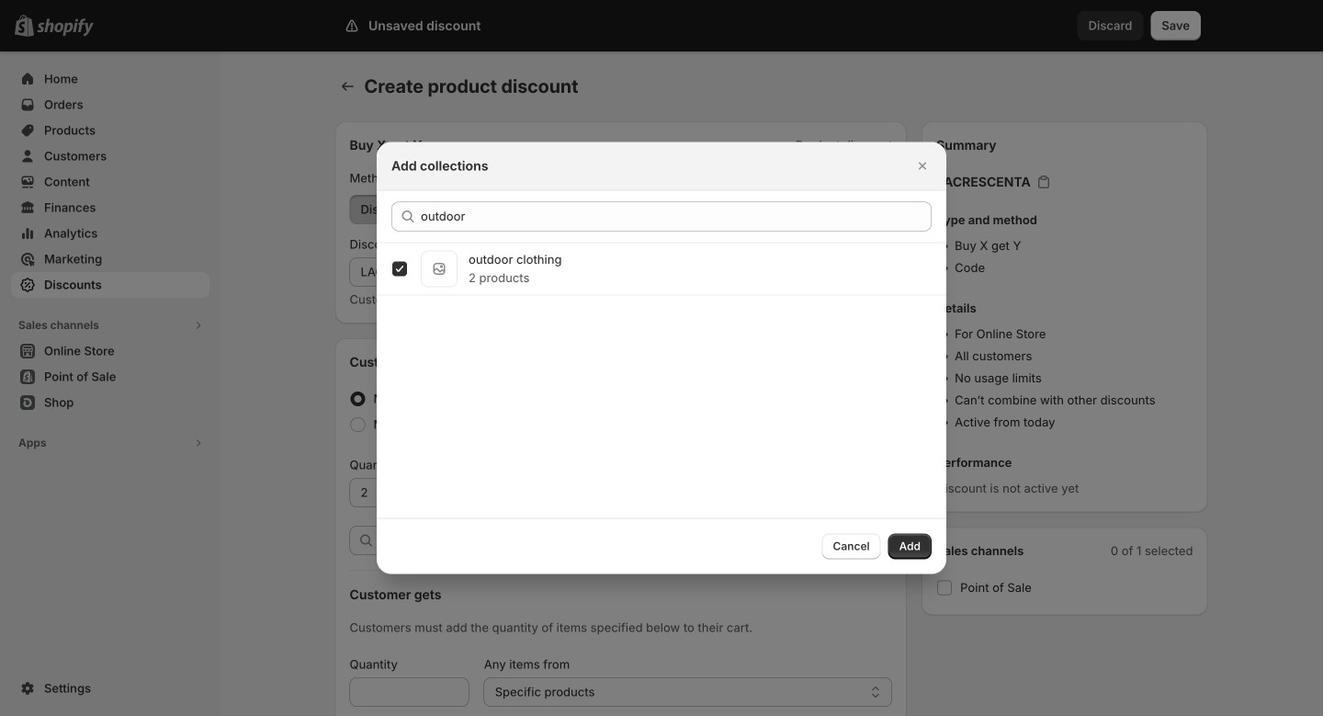 Task type: locate. For each thing, give the bounding box(es) containing it.
Search collections text field
[[421, 202, 932, 231]]

shopify image
[[37, 18, 94, 37]]

dialog
[[0, 142, 1324, 574]]



Task type: vqa. For each thing, say whether or not it's contained in the screenshot.
dialog
yes



